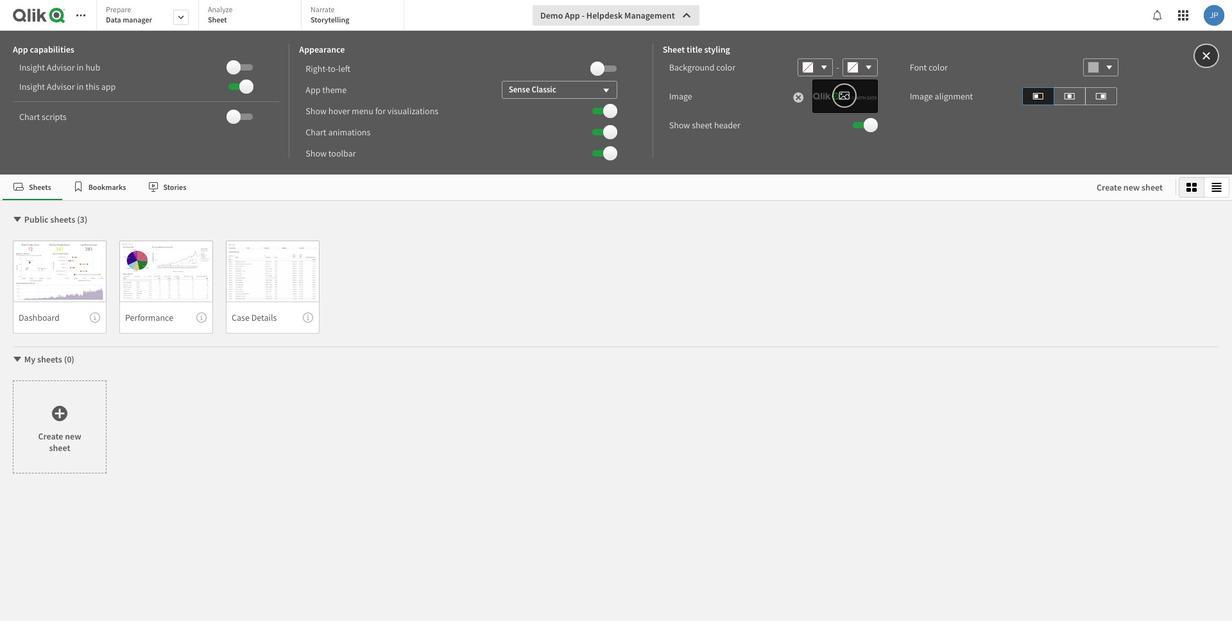 Task type: locate. For each thing, give the bounding box(es) containing it.
1 advisor from the top
[[47, 62, 75, 73]]

tooltip inside performance menu item
[[196, 313, 207, 323]]

sheets
[[50, 214, 75, 225], [37, 354, 62, 365]]

theme
[[322, 84, 347, 95]]

0 horizontal spatial new
[[65, 430, 81, 442]]

2 vertical spatial app
[[306, 84, 321, 95]]

show hover menu for visualizations
[[306, 105, 439, 117]]

sheets left (0) at the bottom left
[[37, 354, 62, 365]]

app inside button
[[565, 10, 580, 21]]

app left theme
[[306, 84, 321, 95]]

app
[[565, 10, 580, 21], [13, 44, 28, 55], [306, 84, 321, 95]]

1 vertical spatial advisor
[[47, 81, 75, 92]]

close app options image
[[1201, 48, 1213, 64]]

create new sheet
[[1097, 182, 1163, 193], [38, 430, 81, 454]]

(3)
[[77, 214, 88, 225]]

advisor down 'capabilities' on the left
[[47, 62, 75, 73]]

1 horizontal spatial image
[[910, 91, 933, 102]]

- up select image
[[837, 62, 840, 73]]

color for font color
[[929, 62, 948, 73]]

show left header
[[669, 119, 690, 131]]

bookmarks button
[[62, 175, 137, 200]]

chart scripts
[[19, 111, 67, 123]]

image for image
[[669, 91, 693, 102]]

0 horizontal spatial app
[[13, 44, 28, 55]]

advisor for hub
[[47, 62, 75, 73]]

(0)
[[64, 354, 74, 365]]

1 horizontal spatial create
[[1097, 182, 1122, 193]]

narrate storytelling
[[311, 4, 350, 24]]

1 vertical spatial sheet
[[663, 44, 685, 55]]

0 vertical spatial show
[[306, 105, 327, 117]]

tooltip inside case details menu item
[[303, 313, 313, 323]]

sense classic button
[[502, 81, 617, 99]]

details
[[251, 312, 277, 323]]

2 insight from the top
[[19, 81, 45, 92]]

tooltip left case
[[196, 313, 207, 323]]

0 vertical spatial sheet
[[692, 119, 713, 131]]

create new sheet button
[[1087, 177, 1174, 198]]

3 tooltip from the left
[[303, 313, 313, 323]]

1 vertical spatial sheet
[[1142, 182, 1163, 193]]

2 vertical spatial show
[[306, 147, 327, 159]]

0 horizontal spatial create
[[38, 430, 63, 442]]

insight
[[19, 62, 45, 73], [19, 81, 45, 92]]

new
[[1124, 182, 1140, 193], [65, 430, 81, 442]]

- left the helpdesk
[[582, 10, 585, 21]]

color right font
[[929, 62, 948, 73]]

1 vertical spatial insight
[[19, 81, 45, 92]]

background color
[[669, 62, 736, 73]]

1 color from the left
[[717, 62, 736, 73]]

sheet
[[692, 119, 713, 131], [1142, 182, 1163, 193], [49, 442, 70, 454]]

for
[[375, 105, 386, 117]]

tooltip for case details
[[303, 313, 313, 323]]

2 advisor from the top
[[47, 81, 75, 92]]

tooltip right details
[[303, 313, 313, 323]]

classic
[[532, 84, 556, 95]]

list view image
[[1212, 182, 1222, 193]]

in left this
[[77, 81, 84, 92]]

insight advisor in this app
[[19, 81, 116, 92]]

image for image alignment
[[910, 91, 933, 102]]

show
[[306, 105, 327, 117], [669, 119, 690, 131], [306, 147, 327, 159]]

sheet title styling
[[663, 44, 730, 55]]

prepare data manager
[[106, 4, 152, 24]]

0 vertical spatial tab list
[[96, 0, 409, 32]]

color for background color
[[717, 62, 736, 73]]

0 horizontal spatial sheet
[[49, 442, 70, 454]]

-
[[582, 10, 585, 21], [837, 62, 840, 73]]

insight advisor in hub
[[19, 62, 100, 73]]

in left hub
[[77, 62, 84, 73]]

0 horizontal spatial sheet
[[208, 15, 227, 24]]

toolbar containing demo app - helpdesk management
[[0, 0, 1233, 175]]

1 tooltip from the left
[[90, 313, 100, 323]]

2 in from the top
[[77, 81, 84, 92]]

new inside create new sheet
[[65, 430, 81, 442]]

chart left scripts
[[19, 111, 40, 123]]

2 horizontal spatial tooltip
[[303, 313, 313, 323]]

2 horizontal spatial app
[[565, 10, 580, 21]]

1 horizontal spatial sheet
[[663, 44, 685, 55]]

0 horizontal spatial image
[[669, 91, 693, 102]]

performance menu item
[[119, 302, 213, 334]]

image
[[669, 91, 693, 102], [910, 91, 933, 102]]

0 vertical spatial in
[[77, 62, 84, 73]]

2 vertical spatial sheet
[[49, 442, 70, 454]]

insight down app capabilities
[[19, 62, 45, 73]]

app right demo
[[565, 10, 580, 21]]

advisor
[[47, 62, 75, 73], [47, 81, 75, 92]]

0 horizontal spatial -
[[582, 10, 585, 21]]

visualizations
[[388, 105, 439, 117]]

0 vertical spatial -
[[582, 10, 585, 21]]

application
[[0, 0, 1233, 621]]

chart up show toolbar
[[306, 126, 327, 138]]

in
[[77, 62, 84, 73], [77, 81, 84, 92]]

title
[[687, 44, 703, 55]]

1 horizontal spatial sheet
[[692, 119, 713, 131]]

advisor down insight advisor in hub
[[47, 81, 75, 92]]

0 vertical spatial new
[[1124, 182, 1140, 193]]

1 vertical spatial chart
[[306, 126, 327, 138]]

toolbar
[[0, 0, 1233, 175]]

show left hover on the top left of page
[[306, 105, 327, 117]]

color down styling
[[717, 62, 736, 73]]

tooltip for dashboard
[[90, 313, 100, 323]]

sheets left (3)
[[50, 214, 75, 225]]

grid view image
[[1187, 182, 1197, 193]]

0 horizontal spatial tooltip
[[90, 313, 100, 323]]

1 vertical spatial create
[[38, 430, 63, 442]]

demo
[[541, 10, 563, 21]]

0 vertical spatial insight
[[19, 62, 45, 73]]

1 horizontal spatial app
[[306, 84, 321, 95]]

color
[[717, 62, 736, 73], [929, 62, 948, 73]]

my
[[24, 354, 35, 365]]

create
[[1097, 182, 1122, 193], [38, 430, 63, 442]]

0 horizontal spatial chart
[[19, 111, 40, 123]]

sheets
[[29, 182, 51, 192]]

tooltip
[[90, 313, 100, 323], [196, 313, 207, 323], [303, 313, 313, 323]]

image down font
[[910, 91, 933, 102]]

show for show hover menu for visualizations
[[306, 105, 327, 117]]

1 horizontal spatial create new sheet
[[1097, 182, 1163, 193]]

2 color from the left
[[929, 62, 948, 73]]

0 vertical spatial sheets
[[50, 214, 75, 225]]

1 horizontal spatial tooltip
[[196, 313, 207, 323]]

menu
[[352, 105, 374, 117]]

tab list containing prepare
[[96, 0, 409, 32]]

stories button
[[137, 175, 197, 200]]

0 horizontal spatial create new sheet
[[38, 430, 81, 454]]

sense classic
[[509, 84, 556, 95]]

show left toolbar
[[306, 147, 327, 159]]

performance
[[125, 312, 173, 323]]

0 vertical spatial create new sheet
[[1097, 182, 1163, 193]]

1 vertical spatial app
[[13, 44, 28, 55]]

storytelling
[[311, 15, 350, 24]]

app for app capabilities
[[13, 44, 28, 55]]

sheets button
[[3, 175, 62, 200]]

1 vertical spatial new
[[65, 430, 81, 442]]

1 image from the left
[[669, 91, 693, 102]]

sheet inside create new sheet
[[49, 442, 70, 454]]

1 vertical spatial in
[[77, 81, 84, 92]]

chart for chart scripts
[[19, 111, 40, 123]]

1 horizontal spatial new
[[1124, 182, 1140, 193]]

dashboard sheet is selected. press the spacebar or enter key to open dashboard sheet. use the right and left arrow keys to navigate. element
[[13, 241, 107, 334]]

analyze sheet
[[208, 4, 233, 24]]

sheet down analyze on the top left
[[208, 15, 227, 24]]

management
[[625, 10, 675, 21]]

dashboard menu item
[[13, 302, 107, 334]]

tooltip left performance
[[90, 313, 100, 323]]

1 vertical spatial tab list
[[3, 175, 1084, 200]]

group
[[1179, 177, 1230, 198]]

0 vertical spatial chart
[[19, 111, 40, 123]]

insight up chart scripts
[[19, 81, 45, 92]]

1 horizontal spatial color
[[929, 62, 948, 73]]

1 in from the top
[[77, 62, 84, 73]]

right-
[[306, 63, 328, 74]]

0 vertical spatial advisor
[[47, 62, 75, 73]]

my sheets (0)
[[24, 354, 74, 365]]

insight for insight advisor in this app
[[19, 81, 45, 92]]

in for this
[[77, 81, 84, 92]]

0 vertical spatial create
[[1097, 182, 1122, 193]]

1 vertical spatial sheets
[[37, 354, 62, 365]]

chart
[[19, 111, 40, 123], [306, 126, 327, 138]]

sheet inside toolbar
[[692, 119, 713, 131]]

app left 'capabilities' on the left
[[13, 44, 28, 55]]

data
[[106, 15, 121, 24]]

2 image from the left
[[910, 91, 933, 102]]

1 horizontal spatial chart
[[306, 126, 327, 138]]

0 vertical spatial sheet
[[208, 15, 227, 24]]

tooltip inside dashboard menu item
[[90, 313, 100, 323]]

0 horizontal spatial color
[[717, 62, 736, 73]]

- inside button
[[582, 10, 585, 21]]

2 horizontal spatial sheet
[[1142, 182, 1163, 193]]

helpdesk
[[587, 10, 623, 21]]

2 tooltip from the left
[[196, 313, 207, 323]]

1 vertical spatial -
[[837, 62, 840, 73]]

sheets for my sheets
[[37, 354, 62, 365]]

1 vertical spatial show
[[669, 119, 690, 131]]

image down background
[[669, 91, 693, 102]]

public sheets (3)
[[24, 214, 88, 225]]

public
[[24, 214, 49, 225]]

capabilities
[[30, 44, 74, 55]]

create inside create new sheet
[[38, 430, 63, 442]]

sheet left title
[[663, 44, 685, 55]]

tab list
[[96, 0, 409, 32], [3, 175, 1084, 200]]

0 vertical spatial app
[[565, 10, 580, 21]]

prepare
[[106, 4, 131, 14]]

1 insight from the top
[[19, 62, 45, 73]]

sheet
[[208, 15, 227, 24], [663, 44, 685, 55]]



Task type: describe. For each thing, give the bounding box(es) containing it.
case
[[232, 312, 250, 323]]

tab list containing sheets
[[3, 175, 1084, 200]]

collapse image
[[12, 354, 22, 365]]

show sheet header
[[669, 119, 741, 131]]

image alignment
[[910, 91, 973, 102]]

create new sheet inside button
[[1097, 182, 1163, 193]]

chart for chart animations
[[306, 126, 327, 138]]

manager
[[123, 15, 152, 24]]

narrate
[[311, 4, 335, 14]]

app theme
[[306, 84, 347, 95]]

select image image
[[839, 88, 850, 103]]

demo app - helpdesk management button
[[533, 5, 700, 26]]

case details menu item
[[226, 302, 320, 334]]

sheet inside button
[[1142, 182, 1163, 193]]

1 vertical spatial create new sheet
[[38, 430, 81, 454]]

to-
[[328, 63, 339, 74]]

stories
[[163, 182, 186, 192]]

bookmarks
[[88, 182, 126, 192]]

case details sheet is selected. press the spacebar or enter key to open case details sheet. use the right and left arrow keys to navigate. element
[[226, 241, 320, 334]]

create inside button
[[1097, 182, 1122, 193]]

hub
[[86, 62, 100, 73]]

align center image
[[1065, 88, 1075, 104]]

collapse image
[[12, 214, 22, 225]]

scripts
[[42, 111, 67, 123]]

in for hub
[[77, 62, 84, 73]]

demo app - helpdesk management
[[541, 10, 675, 21]]

case details
[[232, 312, 277, 323]]

app capabilities
[[13, 44, 74, 55]]

this
[[86, 81, 99, 92]]

tooltip for performance
[[196, 313, 207, 323]]

animations
[[328, 126, 371, 138]]

performance sheet is selected. press the spacebar or enter key to open performance sheet. use the right and left arrow keys to navigate. element
[[119, 241, 213, 334]]

header
[[714, 119, 741, 131]]

tab list inside toolbar
[[96, 0, 409, 32]]

show for show toolbar
[[306, 147, 327, 159]]

font color
[[910, 62, 948, 73]]

application containing demo app - helpdesk management
[[0, 0, 1233, 621]]

toolbar
[[329, 147, 356, 159]]

appearance
[[299, 44, 345, 55]]

align left image
[[1033, 88, 1044, 104]]

align right image
[[1096, 88, 1107, 104]]

new inside button
[[1124, 182, 1140, 193]]

insight for insight advisor in hub
[[19, 62, 45, 73]]

sheets for public sheets
[[50, 214, 75, 225]]

app
[[101, 81, 116, 92]]

right-to-left
[[306, 63, 351, 74]]

alignment
[[935, 91, 973, 102]]

sheet inside analyze sheet
[[208, 15, 227, 24]]

1 horizontal spatial -
[[837, 62, 840, 73]]

show toolbar
[[306, 147, 356, 159]]

remove image image
[[794, 91, 804, 104]]

sense
[[509, 84, 530, 95]]

background
[[669, 62, 715, 73]]

left
[[339, 63, 351, 74]]

analyze
[[208, 4, 233, 14]]

chart animations
[[306, 126, 371, 138]]

show for show sheet header
[[669, 119, 690, 131]]

styling
[[705, 44, 730, 55]]

font
[[910, 62, 927, 73]]

advisor for this
[[47, 81, 75, 92]]

app for app theme
[[306, 84, 321, 95]]

dashboard
[[19, 312, 60, 323]]

hover
[[329, 105, 350, 117]]

james peterson image
[[1204, 5, 1225, 26]]



Task type: vqa. For each thing, say whether or not it's contained in the screenshot.
header
yes



